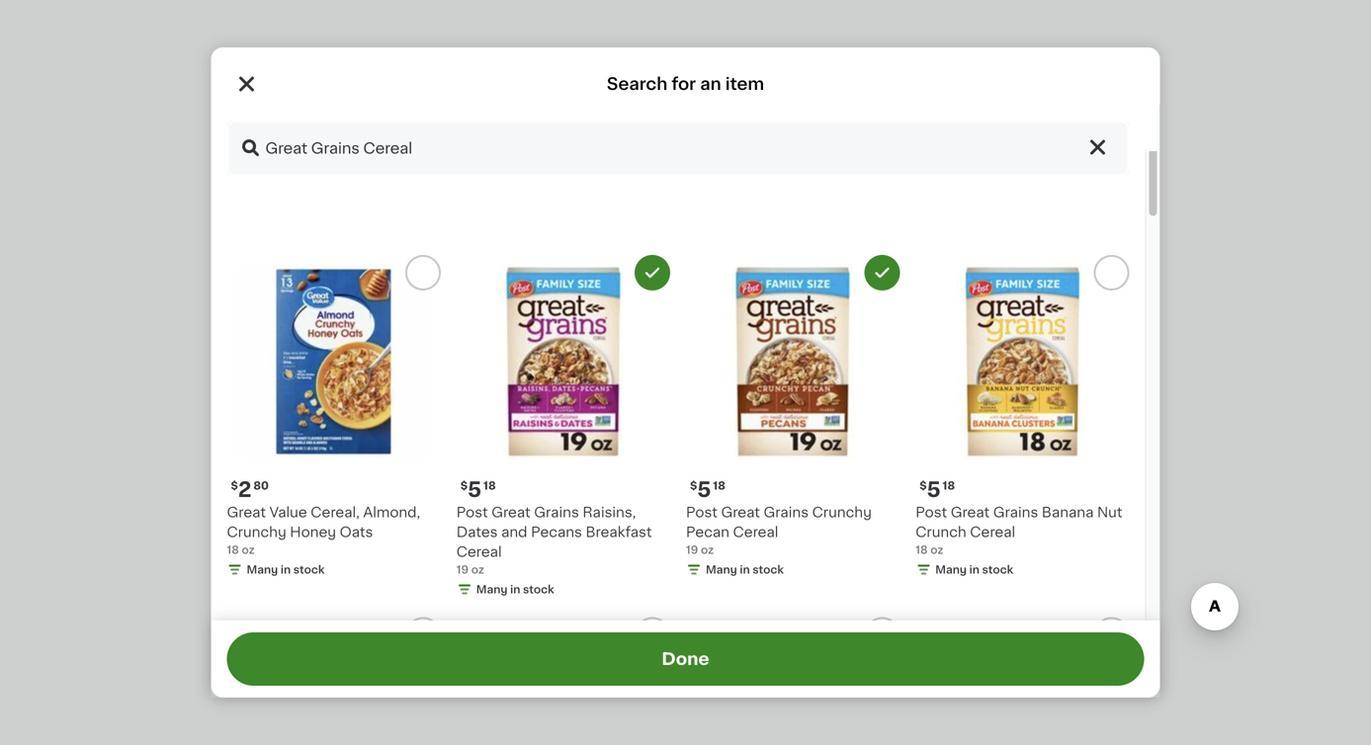 Task type: locate. For each thing, give the bounding box(es) containing it.
great inside post great grains crunchy pecan cereal 19 oz
[[722, 506, 761, 520]]

post up pecan
[[686, 506, 718, 520]]

in
[[281, 565, 291, 575], [740, 565, 750, 575], [970, 565, 980, 575], [510, 584, 521, 595]]

$ up pecan
[[690, 480, 698, 491]]

$ 5 18 up crunch
[[920, 479, 956, 500]]

1 great from the left
[[227, 506, 266, 520]]

4 product group from the left
[[916, 255, 1130, 582]]

post inside post great grains banana nut crunch cereal 18 oz
[[916, 506, 948, 520]]

in down and
[[510, 584, 521, 595]]

19 down pecan
[[686, 545, 699, 556]]

stock down post great grains raisins, dates and pecans breakfast cereal 19 oz
[[523, 584, 555, 595]]

1 vertical spatial crunchy
[[227, 525, 287, 539]]

18 down 2
[[227, 545, 239, 556]]

2 horizontal spatial grains
[[994, 506, 1039, 520]]

great up crunch
[[951, 506, 990, 520]]

stock down honey
[[294, 565, 325, 575]]

many down "dates"
[[477, 584, 508, 595]]

dialog
[[211, 47, 1161, 746]]

in for crunch
[[970, 565, 980, 575]]

1 horizontal spatial 19
[[686, 545, 699, 556]]

many
[[247, 565, 278, 575], [706, 565, 738, 575], [936, 565, 967, 575], [477, 584, 508, 595]]

3 $ 5 18 from the left
[[920, 479, 956, 500]]

oz inside post great grains banana nut crunch cereal 18 oz
[[931, 545, 944, 556]]

cereal right crunch
[[971, 525, 1016, 539]]

many in stock down crunch
[[936, 565, 1014, 575]]

oz
[[242, 545, 255, 556], [701, 545, 714, 556], [931, 545, 944, 556], [472, 565, 485, 575]]

breakfast
[[586, 525, 652, 539]]

$ up crunch
[[920, 480, 927, 491]]

18
[[484, 480, 496, 491], [713, 480, 726, 491], [943, 480, 956, 491], [227, 545, 239, 556], [916, 545, 928, 556]]

0 horizontal spatial grains
[[534, 506, 579, 520]]

1 horizontal spatial crunchy
[[813, 506, 872, 520]]

4 $ from the left
[[920, 480, 927, 491]]

19 down "dates"
[[457, 565, 469, 575]]

crunchy
[[813, 506, 872, 520], [227, 525, 287, 539]]

0 horizontal spatial crunchy
[[227, 525, 287, 539]]

great inside post great grains banana nut crunch cereal 18 oz
[[951, 506, 990, 520]]

1 horizontal spatial $ 5 18
[[690, 479, 726, 500]]

in for cereal
[[740, 565, 750, 575]]

19
[[686, 545, 699, 556], [457, 565, 469, 575]]

stock for cereal
[[753, 565, 784, 575]]

many in stock for cereal
[[706, 565, 784, 575]]

1 horizontal spatial cereal
[[733, 525, 779, 539]]

3 5 from the left
[[927, 479, 941, 500]]

1 $ from the left
[[231, 480, 238, 491]]

18 down crunch
[[916, 545, 928, 556]]

stock down post great grains banana nut crunch cereal 18 oz
[[983, 565, 1014, 575]]

cereal down "dates"
[[457, 545, 502, 559]]

2 product group from the left
[[457, 255, 671, 602]]

done button
[[227, 633, 1145, 686]]

0 vertical spatial 19
[[686, 545, 699, 556]]

0 horizontal spatial 5
[[468, 479, 482, 500]]

0 vertical spatial crunchy
[[813, 506, 872, 520]]

in down post great grains banana nut crunch cereal 18 oz
[[970, 565, 980, 575]]

2 $ from the left
[[461, 480, 468, 491]]

19 inside post great grains crunchy pecan cereal 19 oz
[[686, 545, 699, 556]]

18 up "dates"
[[484, 480, 496, 491]]

5 up "dates"
[[468, 479, 482, 500]]

2 horizontal spatial cereal
[[971, 525, 1016, 539]]

oz down crunch
[[931, 545, 944, 556]]

many in stock for and
[[477, 584, 555, 595]]

many for honey
[[247, 565, 278, 575]]

post great grains raisins, dates and pecans breakfast cereal 19 oz
[[457, 506, 652, 575]]

$ left 80
[[231, 480, 238, 491]]

post inside post great grains crunchy pecan cereal 19 oz
[[686, 506, 718, 520]]

stock for and
[[523, 584, 555, 595]]

dates
[[457, 525, 498, 539]]

many down the value
[[247, 565, 278, 575]]

grains inside post great grains crunchy pecan cereal 19 oz
[[764, 506, 809, 520]]

0 horizontal spatial cereal
[[457, 545, 502, 559]]

pecan
[[686, 525, 730, 539]]

cereal
[[733, 525, 779, 539], [971, 525, 1016, 539], [457, 545, 502, 559]]

$ up "dates"
[[461, 480, 468, 491]]

3 $ from the left
[[690, 480, 698, 491]]

1 horizontal spatial grains
[[764, 506, 809, 520]]

stock for honey
[[294, 565, 325, 575]]

5 for post great grains crunchy pecan cereal
[[698, 479, 711, 500]]

5 up crunch
[[927, 479, 941, 500]]

post up "dates"
[[457, 506, 488, 520]]

grains inside post great grains banana nut crunch cereal 18 oz
[[994, 506, 1039, 520]]

grains for crunchy
[[764, 506, 809, 520]]

1 horizontal spatial 5
[[698, 479, 711, 500]]

1 product group from the left
[[227, 255, 441, 582]]

1 horizontal spatial post
[[686, 506, 718, 520]]

post
[[457, 506, 488, 520], [686, 506, 718, 520], [916, 506, 948, 520]]

great for post great grains banana nut crunch cereal
[[951, 506, 990, 520]]

in for honey
[[281, 565, 291, 575]]

in down post great grains crunchy pecan cereal 19 oz
[[740, 565, 750, 575]]

grains inside post great grains raisins, dates and pecans breakfast cereal 19 oz
[[534, 506, 579, 520]]

18 up pecan
[[713, 480, 726, 491]]

2 post from the left
[[686, 506, 718, 520]]

4 great from the left
[[951, 506, 990, 520]]

2
[[238, 479, 252, 500]]

oz down pecan
[[701, 545, 714, 556]]

post for post great grains raisins, dates and pecans breakfast cereal
[[457, 506, 488, 520]]

crunch
[[916, 525, 967, 539]]

great
[[227, 506, 266, 520], [492, 506, 531, 520], [722, 506, 761, 520], [951, 506, 990, 520]]

0 horizontal spatial post
[[457, 506, 488, 520]]

cereal right pecan
[[733, 525, 779, 539]]

dialog containing 2
[[211, 47, 1161, 746]]

cereal inside post great grains crunchy pecan cereal 19 oz
[[733, 525, 779, 539]]

5
[[468, 479, 482, 500], [698, 479, 711, 500], [927, 479, 941, 500]]

2 horizontal spatial post
[[916, 506, 948, 520]]

product group containing 2
[[227, 255, 441, 582]]

$ 2 80
[[231, 479, 269, 500]]

2 grains from the left
[[764, 506, 809, 520]]

done
[[662, 651, 710, 668]]

$ 5 18 for post great grains crunchy pecan cereal
[[690, 479, 726, 500]]

product group
[[227, 255, 441, 582], [457, 255, 671, 602], [686, 255, 900, 582], [916, 255, 1130, 582]]

many in stock down post great grains crunchy pecan cereal 19 oz
[[706, 565, 784, 575]]

$ 5 18
[[461, 479, 496, 500], [690, 479, 726, 500], [920, 479, 956, 500]]

many down pecan
[[706, 565, 738, 575]]

many down crunch
[[936, 565, 967, 575]]

oz down $ 2 80
[[242, 545, 255, 556]]

post for post great grains crunchy pecan cereal
[[686, 506, 718, 520]]

many in stock down honey
[[247, 565, 325, 575]]

Search Walmart... field
[[227, 121, 1130, 176]]

post great grains banana nut crunch cereal 18 oz
[[916, 506, 1123, 556]]

many in stock down and
[[477, 584, 555, 595]]

great inside post great grains raisins, dates and pecans breakfast cereal 19 oz
[[492, 506, 531, 520]]

post inside post great grains raisins, dates and pecans breakfast cereal 19 oz
[[457, 506, 488, 520]]

$ 5 18 up pecan
[[690, 479, 726, 500]]

search for an item
[[607, 76, 765, 92]]

2 great from the left
[[492, 506, 531, 520]]

5 up pecan
[[698, 479, 711, 500]]

in down honey
[[281, 565, 291, 575]]

18 for post great grains raisins, dates and pecans breakfast cereal
[[484, 480, 496, 491]]

$ inside $ 2 80
[[231, 480, 238, 491]]

18 up crunch
[[943, 480, 956, 491]]

post up crunch
[[916, 506, 948, 520]]

3 great from the left
[[722, 506, 761, 520]]

$
[[231, 480, 238, 491], [461, 480, 468, 491], [690, 480, 698, 491], [920, 480, 927, 491]]

1 post from the left
[[457, 506, 488, 520]]

almond,
[[363, 506, 421, 520]]

3 grains from the left
[[994, 506, 1039, 520]]

1 5 from the left
[[468, 479, 482, 500]]

None search field
[[227, 121, 1130, 176]]

2 $ 5 18 from the left
[[690, 479, 726, 500]]

post great grains crunchy pecan cereal 19 oz
[[686, 506, 872, 556]]

stock down post great grains crunchy pecan cereal 19 oz
[[753, 565, 784, 575]]

great up pecan
[[722, 506, 761, 520]]

great down 2
[[227, 506, 266, 520]]

0 horizontal spatial $ 5 18
[[461, 479, 496, 500]]

oz down "dates"
[[472, 565, 485, 575]]

many in stock for crunch
[[936, 565, 1014, 575]]

3 post from the left
[[916, 506, 948, 520]]

raisins,
[[583, 506, 636, 520]]

many in stock
[[247, 565, 325, 575], [706, 565, 784, 575], [936, 565, 1014, 575], [477, 584, 555, 595]]

2 horizontal spatial $ 5 18
[[920, 479, 956, 500]]

great up and
[[492, 506, 531, 520]]

1 vertical spatial 19
[[457, 565, 469, 575]]

grains
[[534, 506, 579, 520], [764, 506, 809, 520], [994, 506, 1039, 520]]

2 horizontal spatial 5
[[927, 479, 941, 500]]

$ for post great grains raisins, dates and pecans breakfast cereal
[[461, 480, 468, 491]]

an
[[701, 76, 722, 92]]

many for crunch
[[936, 565, 967, 575]]

many for and
[[477, 584, 508, 595]]

oz inside great value cereal, almond, crunchy honey oats 18 oz
[[242, 545, 255, 556]]

stock
[[294, 565, 325, 575], [753, 565, 784, 575], [983, 565, 1014, 575], [523, 584, 555, 595]]

1 $ 5 18 from the left
[[461, 479, 496, 500]]

3 product group from the left
[[686, 255, 900, 582]]

for
[[672, 76, 696, 92]]

0 horizontal spatial 19
[[457, 565, 469, 575]]

$ 5 18 for post great grains raisins, dates and pecans breakfast cereal
[[461, 479, 496, 500]]

1 grains from the left
[[534, 506, 579, 520]]

$ 5 18 up "dates"
[[461, 479, 496, 500]]

2 5 from the left
[[698, 479, 711, 500]]

great inside great value cereal, almond, crunchy honey oats 18 oz
[[227, 506, 266, 520]]



Task type: vqa. For each thing, say whether or not it's contained in the screenshot.
HP
no



Task type: describe. For each thing, give the bounding box(es) containing it.
oz inside post great grains crunchy pecan cereal 19 oz
[[701, 545, 714, 556]]

in for and
[[510, 584, 521, 595]]

$ for great value cereal, almond, crunchy honey oats
[[231, 480, 238, 491]]

18 inside great value cereal, almond, crunchy honey oats 18 oz
[[227, 545, 239, 556]]

5 for post great grains raisins, dates and pecans breakfast cereal
[[468, 479, 482, 500]]

$ for post great grains crunchy pecan cereal
[[690, 480, 698, 491]]

cereal inside post great grains raisins, dates and pecans breakfast cereal 19 oz
[[457, 545, 502, 559]]

18 inside post great grains banana nut crunch cereal 18 oz
[[916, 545, 928, 556]]

crunchy inside great value cereal, almond, crunchy honey oats 18 oz
[[227, 525, 287, 539]]

item
[[726, 76, 765, 92]]

banana
[[1042, 506, 1094, 520]]

$ 5 18 for post great grains banana nut crunch cereal
[[920, 479, 956, 500]]

many in stock for honey
[[247, 565, 325, 575]]

great for post great grains crunchy pecan cereal
[[722, 506, 761, 520]]

80
[[254, 480, 269, 491]]

great for post great grains raisins, dates and pecans breakfast cereal
[[492, 506, 531, 520]]

nut
[[1098, 506, 1123, 520]]

none search field inside dialog
[[227, 121, 1130, 176]]

grains for raisins,
[[534, 506, 579, 520]]

pecans
[[531, 525, 582, 539]]

5 for post great grains banana nut crunch cereal
[[927, 479, 941, 500]]

unselect item image
[[874, 264, 891, 282]]

many for cereal
[[706, 565, 738, 575]]

crunchy inside post great grains crunchy pecan cereal 19 oz
[[813, 506, 872, 520]]

oz inside post great grains raisins, dates and pecans breakfast cereal 19 oz
[[472, 565, 485, 575]]

cereal inside post great grains banana nut crunch cereal 18 oz
[[971, 525, 1016, 539]]

post for post great grains banana nut crunch cereal
[[916, 506, 948, 520]]

cereal,
[[311, 506, 360, 520]]

18 for post great grains crunchy pecan cereal
[[713, 480, 726, 491]]

unselect item image
[[644, 264, 662, 282]]

18 for post great grains banana nut crunch cereal
[[943, 480, 956, 491]]

$ for post great grains banana nut crunch cereal
[[920, 480, 927, 491]]

grains for banana
[[994, 506, 1039, 520]]

and
[[502, 525, 528, 539]]

search
[[607, 76, 668, 92]]

great value cereal, almond, crunchy honey oats 18 oz
[[227, 506, 421, 556]]

honey
[[290, 525, 336, 539]]

value
[[270, 506, 307, 520]]

stock for crunch
[[983, 565, 1014, 575]]

oats
[[340, 525, 373, 539]]

19 inside post great grains raisins, dates and pecans breakfast cereal 19 oz
[[457, 565, 469, 575]]



